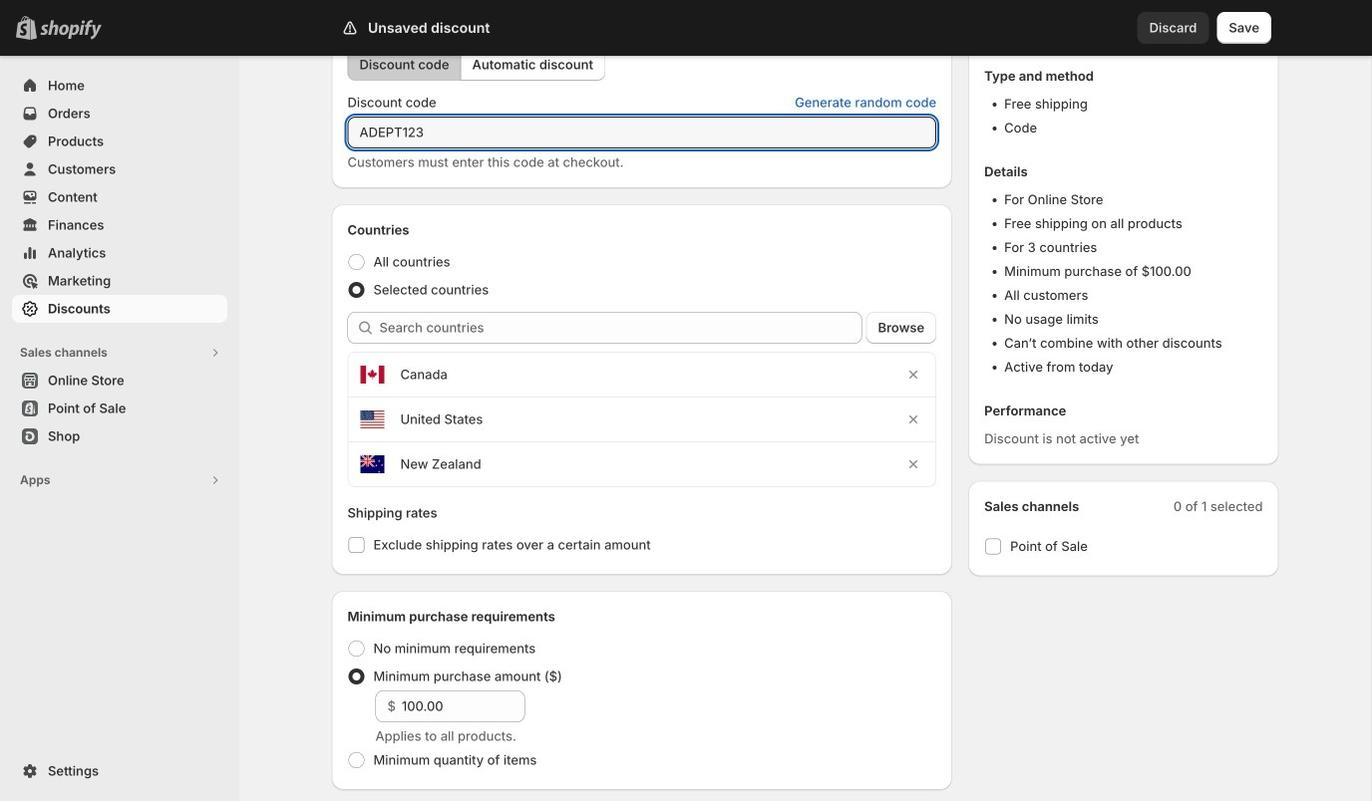 Task type: vqa. For each thing, say whether or not it's contained in the screenshot.
second "last" from the top of the page
no



Task type: locate. For each thing, give the bounding box(es) containing it.
Search countries text field
[[379, 312, 862, 344]]

0.00 text field
[[402, 691, 525, 723]]

None text field
[[348, 117, 937, 149]]



Task type: describe. For each thing, give the bounding box(es) containing it.
shopify image
[[40, 20, 102, 40]]



